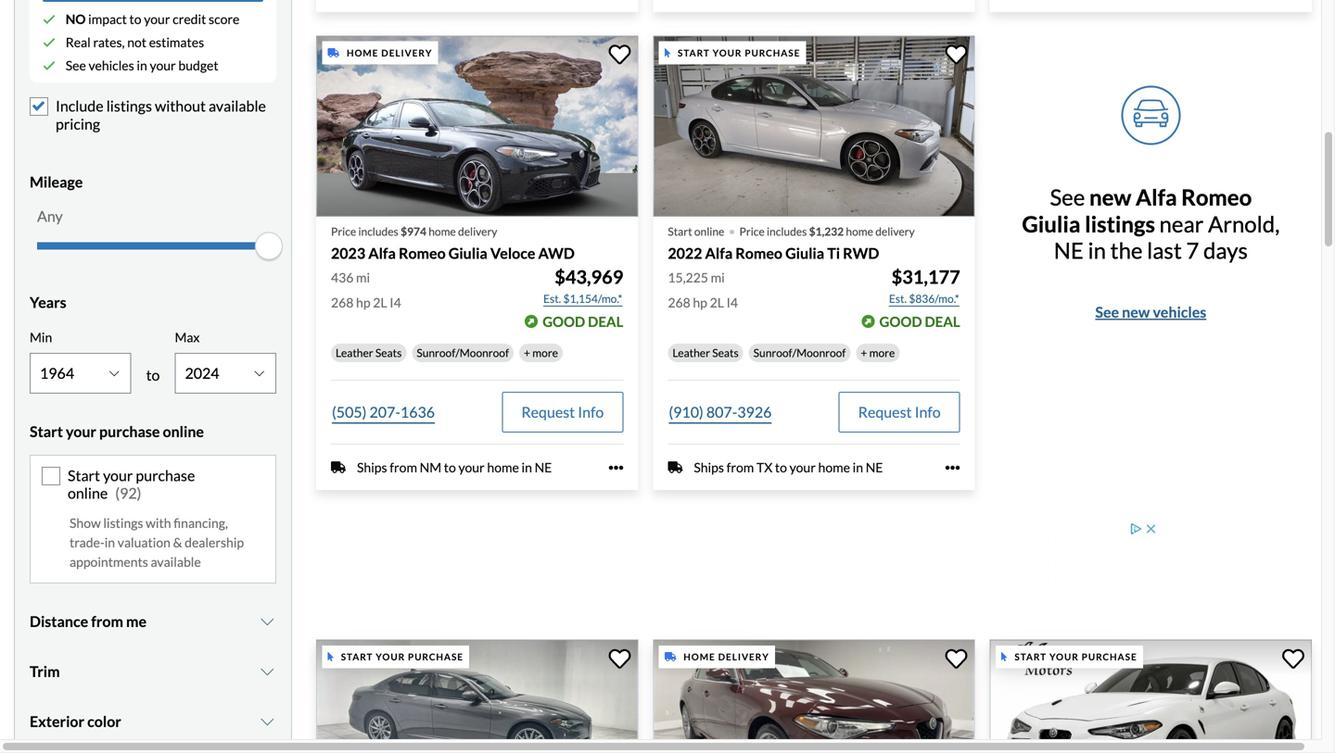 Task type: locate. For each thing, give the bounding box(es) containing it.
+ more down "est. $1,154/mo.*" button
[[524, 346, 558, 360]]

purchase for vesuvio gray metallic 2022 alfa romeo giulia ti rwd sedan rear-wheel drive 8-speed automatic image
[[408, 652, 464, 663]]

mi right 15,225
[[711, 270, 725, 286]]

chevron down image inside 'exterior color' "dropdown button"
[[258, 715, 276, 730]]

sunroof/moonroof up 1636
[[417, 346, 509, 360]]

check image up include
[[43, 59, 56, 72]]

1 more from the left
[[533, 346, 558, 360]]

0 horizontal spatial leather
[[336, 346, 373, 360]]

1 horizontal spatial est.
[[889, 292, 907, 306]]

i4 down $974
[[390, 295, 401, 311]]

0 horizontal spatial 2l
[[373, 295, 387, 311]]

1 horizontal spatial start your purchase link
[[990, 641, 1316, 754]]

2 chevron down image from the top
[[258, 715, 276, 730]]

delivery
[[381, 47, 433, 58], [718, 652, 769, 663]]

2 horizontal spatial see
[[1096, 303, 1119, 321]]

home delivery for the monza red metallic 2019 alfa romeo giulia awd sedan all-wheel drive 8-speed automatic image
[[684, 652, 769, 663]]

268 inside '15,225 mi 268 hp 2l i4'
[[668, 295, 691, 311]]

1 horizontal spatial ships
[[694, 460, 724, 476]]

giulia
[[1022, 211, 1081, 237], [449, 244, 488, 262], [786, 244, 825, 262]]

listings for include listings without available pricing
[[106, 97, 152, 115]]

1 request from the left
[[522, 403, 575, 422]]

0 horizontal spatial 268
[[331, 295, 354, 311]]

more for $974
[[533, 346, 558, 360]]

price inside price includes $974 home delivery 2023 alfa romeo giulia veloce awd
[[331, 225, 356, 238]]

leather up (910)
[[673, 346, 710, 360]]

+ for ·
[[861, 346, 867, 360]]

alfa right 2023
[[368, 244, 396, 262]]

2 horizontal spatial romeo
[[1182, 184, 1252, 210]]

0 horizontal spatial price
[[331, 225, 356, 238]]

chevron down image inside distance from me dropdown button
[[258, 615, 276, 630]]

romeo down $974
[[399, 244, 446, 262]]

giulia inside price includes $974 home delivery 2023 alfa romeo giulia veloce awd
[[449, 244, 488, 262]]

2 price from the left
[[740, 225, 765, 238]]

see for see
[[1050, 184, 1090, 210]]

+ more
[[524, 346, 558, 360], [861, 346, 895, 360]]

0 horizontal spatial deal
[[588, 313, 624, 330]]

1 vertical spatial see
[[1050, 184, 1090, 210]]

2 hp from the left
[[693, 295, 708, 311]]

leather for $974
[[336, 346, 373, 360]]

home inside price includes $974 home delivery 2023 alfa romeo giulia veloce awd
[[429, 225, 456, 238]]

romeo up arnold,
[[1182, 184, 1252, 210]]

1 horizontal spatial mouse pointer image
[[665, 48, 671, 58]]

home delivery link
[[653, 641, 979, 754]]

sunroof/moonroof for ·
[[754, 346, 846, 360]]

2 ships from the left
[[694, 460, 724, 476]]

ne left the
[[1054, 237, 1084, 264]]

new alfa romeo giulia listings
[[1022, 184, 1252, 237]]

$1,232
[[809, 225, 844, 238]]

romeo inside price includes $974 home delivery 2023 alfa romeo giulia veloce awd
[[399, 244, 446, 262]]

home right tx at right
[[818, 460, 850, 476]]

deal down "$1,154/mo.*"
[[588, 313, 624, 330]]

available
[[209, 97, 266, 115], [151, 555, 201, 571]]

request
[[522, 403, 575, 422], [858, 403, 912, 422]]

romeo up '15,225 mi 268 hp 2l i4'
[[736, 244, 783, 262]]

tx
[[757, 460, 773, 476]]

0 vertical spatial available
[[209, 97, 266, 115]]

1 vertical spatial truck image
[[665, 653, 676, 662]]

1 + more from the left
[[524, 346, 558, 360]]

2 horizontal spatial start your purchase
[[1015, 652, 1138, 663]]

268 down 436
[[331, 295, 354, 311]]

home right $974
[[429, 225, 456, 238]]

0 horizontal spatial good deal
[[543, 313, 624, 330]]

2 + from the left
[[861, 346, 867, 360]]

2 mi from the left
[[711, 270, 725, 286]]

1 hp from the left
[[356, 295, 371, 311]]

1 2l from the left
[[373, 295, 387, 311]]

mi inside '15,225 mi 268 hp 2l i4'
[[711, 270, 725, 286]]

available down &
[[151, 555, 201, 571]]

0 horizontal spatial alfa
[[368, 244, 396, 262]]

alfa inside price includes $974 home delivery 2023 alfa romeo giulia veloce awd
[[368, 244, 396, 262]]

0 horizontal spatial est.
[[543, 292, 561, 306]]

request info for ·
[[858, 403, 941, 422]]

0 horizontal spatial hp
[[356, 295, 371, 311]]

2 delivery from the left
[[876, 225, 915, 238]]

0 vertical spatial check image
[[43, 13, 56, 26]]

1 horizontal spatial price
[[740, 225, 765, 238]]

start your purchase online up "with"
[[68, 467, 195, 503]]

good deal down "est. $1,154/mo.*" button
[[543, 313, 624, 330]]

1 good deal from the left
[[543, 313, 624, 330]]

2 includes from the left
[[767, 225, 807, 238]]

2 2l from the left
[[710, 295, 724, 311]]

est. $1,154/mo.* button
[[543, 290, 624, 308]]

leather for ·
[[673, 346, 710, 360]]

3926
[[738, 403, 772, 422]]

0 horizontal spatial request info button
[[502, 392, 624, 433]]

+ for $974
[[524, 346, 530, 360]]

home delivery for "2023 alfa romeo giulia veloce awd sedan all-wheel drive 8-speed automatic" image
[[347, 47, 433, 58]]

+
[[524, 346, 530, 360], [861, 346, 867, 360]]

0 horizontal spatial info
[[578, 403, 604, 422]]

real rates, not estimates
[[66, 34, 204, 50]]

1 vertical spatial home delivery
[[684, 652, 769, 663]]

deal down $836/mo.*
[[925, 313, 961, 330]]

see
[[66, 58, 86, 73], [1050, 184, 1090, 210], [1096, 303, 1119, 321]]

ellipsis h image
[[609, 461, 624, 476]]

2 request info from the left
[[858, 403, 941, 422]]

includes left $1,232
[[767, 225, 807, 238]]

&
[[173, 535, 182, 551]]

leather
[[336, 346, 373, 360], [673, 346, 710, 360]]

online inside start online · price includes $1,232 home delivery 2022 alfa romeo giulia ti rwd
[[695, 225, 725, 238]]

1 delivery from the left
[[458, 225, 497, 238]]

valuation
[[118, 535, 171, 551]]

+ more down est. $836/mo.* button
[[861, 346, 895, 360]]

sunroof/moonroof
[[417, 346, 509, 360], [754, 346, 846, 360]]

2 good from the left
[[880, 313, 922, 330]]

to up the start your purchase online dropdown button
[[146, 366, 160, 384]]

good deal for ·
[[880, 313, 961, 330]]

online
[[695, 225, 725, 238], [163, 423, 204, 441], [68, 485, 108, 503]]

seats
[[376, 346, 402, 360], [712, 346, 739, 360]]

start your purchase for trofeo white tri-coat 2017 alfa romeo giulia quadrifoglio rwd sedan rear-wheel drive automatic image mouse pointer image
[[1015, 652, 1138, 663]]

price
[[331, 225, 356, 238], [740, 225, 765, 238]]

available inside include listings without available pricing
[[209, 97, 266, 115]]

1 horizontal spatial request info
[[858, 403, 941, 422]]

est.
[[543, 292, 561, 306], [889, 292, 907, 306]]

good down est. $836/mo.* button
[[880, 313, 922, 330]]

budget
[[178, 58, 218, 73]]

truck image
[[668, 460, 683, 475], [665, 653, 676, 662]]

info for $974
[[578, 403, 604, 422]]

more down "est. $1,154/mo.*" button
[[533, 346, 558, 360]]

start your purchase
[[678, 47, 801, 58], [341, 652, 464, 663], [1015, 652, 1138, 663]]

hp down 15,225
[[693, 295, 708, 311]]

start
[[678, 47, 710, 58], [668, 225, 692, 238], [30, 423, 63, 441], [68, 467, 100, 485], [341, 652, 373, 663], [1015, 652, 1047, 663]]

hp inside '15,225 mi 268 hp 2l i4'
[[693, 295, 708, 311]]

mi inside 436 mi 268 hp 2l i4
[[356, 270, 370, 286]]

0 horizontal spatial includes
[[358, 225, 399, 238]]

me
[[126, 613, 147, 631]]

1 horizontal spatial good deal
[[880, 313, 961, 330]]

i4 for ·
[[727, 295, 738, 311]]

delivery
[[458, 225, 497, 238], [876, 225, 915, 238]]

show listings with financing, trade-in valuation & dealership appointments available
[[70, 516, 244, 571]]

1 horizontal spatial mi
[[711, 270, 725, 286]]

leather seats up (505) 207-1636
[[336, 346, 402, 360]]

leather seats for $974
[[336, 346, 402, 360]]

1 horizontal spatial home delivery
[[684, 652, 769, 663]]

last
[[1147, 237, 1182, 264]]

not
[[127, 34, 147, 50]]

0 horizontal spatial good
[[543, 313, 585, 330]]

1 vertical spatial new
[[1122, 303, 1150, 321]]

0 horizontal spatial request info
[[522, 403, 604, 422]]

268 inside 436 mi 268 hp 2l i4
[[331, 295, 354, 311]]

1 ships from the left
[[357, 460, 387, 476]]

est. inside $43,969 est. $1,154/mo.*
[[543, 292, 561, 306]]

1 i4 from the left
[[390, 295, 401, 311]]

est. down $31,177
[[889, 292, 907, 306]]

mileage
[[30, 173, 83, 191]]

start your purchase online up (92)
[[30, 423, 204, 441]]

start inside start online · price includes $1,232 home delivery 2022 alfa romeo giulia ti rwd
[[668, 225, 692, 238]]

1 seats from the left
[[376, 346, 402, 360]]

1 mi from the left
[[356, 270, 370, 286]]

1 horizontal spatial start your purchase
[[678, 47, 801, 58]]

sunroof/moonroof for $974
[[417, 346, 509, 360]]

0 horizontal spatial romeo
[[399, 244, 446, 262]]

check image for see vehicles in your budget
[[43, 59, 56, 72]]

2 leather seats from the left
[[673, 346, 739, 360]]

1 chevron down image from the top
[[258, 615, 276, 630]]

seats for ·
[[712, 346, 739, 360]]

1 info from the left
[[578, 403, 604, 422]]

good for $974
[[543, 313, 585, 330]]

2023 alfa romeo giulia veloce awd sedan all-wheel drive 8-speed automatic image
[[316, 36, 638, 217]]

see new vehicles
[[1096, 303, 1207, 321]]

2 vertical spatial check image
[[43, 59, 56, 72]]

request info button up ellipsis h image
[[839, 392, 961, 433]]

0 horizontal spatial + more
[[524, 346, 558, 360]]

alfa up near at right top
[[1136, 184, 1177, 210]]

good down "est. $1,154/mo.*" button
[[543, 313, 585, 330]]

2 request from the left
[[858, 403, 912, 422]]

leather up (505)
[[336, 346, 373, 360]]

1 horizontal spatial deal
[[925, 313, 961, 330]]

to right nm
[[444, 460, 456, 476]]

start inside dropdown button
[[30, 423, 63, 441]]

0 vertical spatial delivery
[[381, 47, 433, 58]]

includes left $974
[[358, 225, 399, 238]]

listings up "valuation"
[[103, 516, 143, 532]]

2 sunroof/moonroof from the left
[[754, 346, 846, 360]]

your
[[144, 11, 170, 27], [713, 47, 742, 58], [150, 58, 176, 73], [66, 423, 96, 441], [459, 460, 485, 476], [790, 460, 816, 476], [103, 467, 133, 485], [376, 652, 405, 663], [1050, 652, 1079, 663]]

2 horizontal spatial from
[[727, 460, 754, 476]]

1 horizontal spatial delivery
[[876, 225, 915, 238]]

ships for $974
[[357, 460, 387, 476]]

any
[[37, 207, 63, 225]]

in
[[137, 58, 147, 73], [1088, 237, 1106, 264], [522, 460, 532, 476], [853, 460, 863, 476], [105, 535, 115, 551]]

1 leather seats from the left
[[336, 346, 402, 360]]

trim
[[30, 663, 60, 681]]

purchase for moonlight gray metallic 2022 alfa romeo giulia ti rwd sedan rear-wheel drive 8-speed automatic image
[[745, 47, 801, 58]]

0 horizontal spatial +
[[524, 346, 530, 360]]

2 horizontal spatial giulia
[[1022, 211, 1081, 237]]

1 horizontal spatial request info button
[[839, 392, 961, 433]]

ships down (505) 207-1636 button
[[357, 460, 387, 476]]

price up 2023
[[331, 225, 356, 238]]

0 horizontal spatial see
[[66, 58, 86, 73]]

0 vertical spatial new
[[1090, 184, 1132, 210]]

chevron down image
[[258, 615, 276, 630], [258, 715, 276, 730]]

hp
[[356, 295, 371, 311], [693, 295, 708, 311]]

15,225 mi 268 hp 2l i4
[[668, 270, 738, 311]]

2l inside 436 mi 268 hp 2l i4
[[373, 295, 387, 311]]

est. inside $31,177 est. $836/mo.*
[[889, 292, 907, 306]]

alfa
[[1136, 184, 1177, 210], [368, 244, 396, 262], [705, 244, 733, 262]]

new up the
[[1090, 184, 1132, 210]]

start your purchase link
[[316, 641, 642, 754], [990, 641, 1316, 754]]

start your purchase online
[[30, 423, 204, 441], [68, 467, 195, 503]]

alfa inside new alfa romeo giulia listings
[[1136, 184, 1177, 210]]

3 check image from the top
[[43, 59, 56, 72]]

(910) 807-3926
[[669, 403, 772, 422]]

good
[[543, 313, 585, 330], [880, 313, 922, 330]]

268 for ·
[[668, 295, 691, 311]]

from for ·
[[727, 460, 754, 476]]

268
[[331, 295, 354, 311], [668, 295, 691, 311]]

0 horizontal spatial mouse pointer image
[[328, 653, 334, 662]]

0 horizontal spatial seats
[[376, 346, 402, 360]]

2 seats from the left
[[712, 346, 739, 360]]

1 vertical spatial start your purchase online
[[68, 467, 195, 503]]

dealership
[[185, 535, 244, 551]]

chevron down image for distance from me
[[258, 615, 276, 630]]

leather seats up (910) 807-3926
[[673, 346, 739, 360]]

est. for ·
[[889, 292, 907, 306]]

mi right 436
[[356, 270, 370, 286]]

mi
[[356, 270, 370, 286], [711, 270, 725, 286]]

request for $974
[[522, 403, 575, 422]]

from left "me"
[[91, 613, 123, 631]]

sunroof/moonroof up 3926
[[754, 346, 846, 360]]

i4 down ·
[[727, 295, 738, 311]]

info
[[578, 403, 604, 422], [915, 403, 941, 422]]

2 request info button from the left
[[839, 392, 961, 433]]

home
[[347, 47, 379, 58], [684, 652, 716, 663]]

from left tx at right
[[727, 460, 754, 476]]

0 vertical spatial home delivery
[[347, 47, 433, 58]]

chevron down image for exterior color
[[258, 715, 276, 730]]

1 horizontal spatial sunroof/moonroof
[[754, 346, 846, 360]]

vehicles
[[89, 58, 134, 73], [1153, 303, 1207, 321]]

see for see new vehicles
[[1096, 303, 1119, 321]]

your inside dropdown button
[[66, 423, 96, 441]]

$31,177
[[892, 266, 961, 288]]

more
[[533, 346, 558, 360], [870, 346, 895, 360]]

1 good from the left
[[543, 313, 585, 330]]

available down budget
[[209, 97, 266, 115]]

ellipsis h image
[[946, 461, 961, 476]]

request info button up ellipsis h icon at the bottom
[[502, 392, 624, 433]]

0 vertical spatial listings
[[106, 97, 152, 115]]

1 leather from the left
[[336, 346, 373, 360]]

2 more from the left
[[870, 346, 895, 360]]

1 horizontal spatial delivery
[[718, 652, 769, 663]]

monza red metallic 2019 alfa romeo giulia awd sedan all-wheel drive 8-speed automatic image
[[653, 641, 975, 754]]

0 horizontal spatial more
[[533, 346, 558, 360]]

1 horizontal spatial alfa
[[705, 244, 733, 262]]

2 horizontal spatial mouse pointer image
[[1002, 653, 1008, 662]]

2 268 from the left
[[668, 295, 691, 311]]

good deal down est. $836/mo.* button
[[880, 313, 961, 330]]

delivery up rwd
[[876, 225, 915, 238]]

2 vertical spatial listings
[[103, 516, 143, 532]]

1 price from the left
[[331, 225, 356, 238]]

1 horizontal spatial good
[[880, 313, 922, 330]]

1 horizontal spatial info
[[915, 403, 941, 422]]

0 horizontal spatial home delivery
[[347, 47, 433, 58]]

truck image inside home delivery link
[[665, 653, 676, 662]]

1 sunroof/moonroof from the left
[[417, 346, 509, 360]]

ships for ·
[[694, 460, 724, 476]]

ne left ellipsis h image
[[866, 460, 883, 476]]

est. left "$1,154/mo.*"
[[543, 292, 561, 306]]

1 includes from the left
[[358, 225, 399, 238]]

vehicles down 7
[[1153, 303, 1207, 321]]

listings up the
[[1085, 211, 1156, 237]]

request info
[[522, 403, 604, 422], [858, 403, 941, 422]]

1 horizontal spatial request
[[858, 403, 912, 422]]

2 info from the left
[[915, 403, 941, 422]]

2 check image from the top
[[43, 36, 56, 49]]

2l
[[373, 295, 387, 311], [710, 295, 724, 311]]

1 horizontal spatial 268
[[668, 295, 691, 311]]

0 horizontal spatial delivery
[[381, 47, 433, 58]]

seats up 807- on the right bottom
[[712, 346, 739, 360]]

0 vertical spatial start your purchase online
[[30, 423, 204, 441]]

request info button
[[502, 392, 624, 433], [839, 392, 961, 433]]

1 start your purchase link from the left
[[316, 641, 642, 754]]

mi for ·
[[711, 270, 725, 286]]

ships left tx at right
[[694, 460, 724, 476]]

0 horizontal spatial from
[[91, 613, 123, 631]]

1 horizontal spatial home
[[684, 652, 716, 663]]

info for ·
[[915, 403, 941, 422]]

in inside near arnold, ne in the last 7 days
[[1088, 237, 1106, 264]]

1 vertical spatial vehicles
[[1153, 303, 1207, 321]]

1 vertical spatial online
[[163, 423, 204, 441]]

1 vertical spatial listings
[[1085, 211, 1156, 237]]

listings down see vehicles in your budget
[[106, 97, 152, 115]]

1 268 from the left
[[331, 295, 354, 311]]

chevron down image up chevron down image
[[258, 615, 276, 630]]

ne left ellipsis h icon at the bottom
[[535, 460, 552, 476]]

check image
[[43, 13, 56, 26], [43, 36, 56, 49], [43, 59, 56, 72]]

2 good deal from the left
[[880, 313, 961, 330]]

mouse pointer image
[[665, 48, 671, 58], [328, 653, 334, 662], [1002, 653, 1008, 662]]

1 horizontal spatial i4
[[727, 295, 738, 311]]

deal for ·
[[925, 313, 961, 330]]

2 horizontal spatial ne
[[1054, 237, 1084, 264]]

268 down 15,225
[[668, 295, 691, 311]]

1 horizontal spatial romeo
[[736, 244, 783, 262]]

1 request info button from the left
[[502, 392, 624, 433]]

0 horizontal spatial delivery
[[458, 225, 497, 238]]

2 deal from the left
[[925, 313, 961, 330]]

seats up 207- on the bottom left of the page
[[376, 346, 402, 360]]

0 horizontal spatial request
[[522, 403, 575, 422]]

est. for $974
[[543, 292, 561, 306]]

price inside start online · price includes $1,232 home delivery 2022 alfa romeo giulia ti rwd
[[740, 225, 765, 238]]

distance from me
[[30, 613, 147, 631]]

1 vertical spatial home
[[684, 652, 716, 663]]

1 horizontal spatial leather
[[673, 346, 710, 360]]

0 horizontal spatial available
[[151, 555, 201, 571]]

0 horizontal spatial sunroof/moonroof
[[417, 346, 509, 360]]

home up rwd
[[846, 225, 874, 238]]

$43,969 est. $1,154/mo.*
[[543, 266, 624, 306]]

ships
[[357, 460, 387, 476], [694, 460, 724, 476]]

1 request info from the left
[[522, 403, 604, 422]]

alfa right "2022"
[[705, 244, 733, 262]]

chevron down image down chevron down image
[[258, 715, 276, 730]]

1 horizontal spatial see
[[1050, 184, 1090, 210]]

price includes $974 home delivery 2023 alfa romeo giulia veloce awd
[[331, 225, 575, 262]]

purchase
[[745, 47, 801, 58], [99, 423, 160, 441], [136, 467, 195, 485], [408, 652, 464, 663], [1082, 652, 1138, 663]]

moonlight gray metallic 2022 alfa romeo giulia ti rwd sedan rear-wheel drive 8-speed automatic image
[[653, 36, 975, 217]]

0 horizontal spatial mi
[[356, 270, 370, 286]]

1 vertical spatial available
[[151, 555, 201, 571]]

1 + from the left
[[524, 346, 530, 360]]

check image left real
[[43, 36, 56, 49]]

1 horizontal spatial seats
[[712, 346, 739, 360]]

from left nm
[[390, 460, 417, 476]]

0 horizontal spatial online
[[68, 485, 108, 503]]

price right ·
[[740, 225, 765, 238]]

0 horizontal spatial i4
[[390, 295, 401, 311]]

hp down 2023
[[356, 295, 371, 311]]

listings inside the show listings with financing, trade-in valuation & dealership appointments available
[[103, 516, 143, 532]]

2 + more from the left
[[861, 346, 895, 360]]

0 horizontal spatial start your purchase
[[341, 652, 464, 663]]

hp inside 436 mi 268 hp 2l i4
[[356, 295, 371, 311]]

0 horizontal spatial giulia
[[449, 244, 488, 262]]

2 leather from the left
[[673, 346, 710, 360]]

2 i4 from the left
[[727, 295, 738, 311]]

from for $974
[[390, 460, 417, 476]]

vehicles down rates,
[[89, 58, 134, 73]]

1 horizontal spatial includes
[[767, 225, 807, 238]]

more down est. $836/mo.* button
[[870, 346, 895, 360]]

delivery up veloce on the left top of the page
[[458, 225, 497, 238]]

2 horizontal spatial online
[[695, 225, 725, 238]]

1 deal from the left
[[588, 313, 624, 330]]

1 horizontal spatial + more
[[861, 346, 895, 360]]

truck image
[[328, 48, 339, 58], [331, 460, 346, 475]]

deal
[[588, 313, 624, 330], [925, 313, 961, 330]]

to right tx at right
[[775, 460, 787, 476]]

i4 inside 436 mi 268 hp 2l i4
[[390, 295, 401, 311]]

check image left no
[[43, 13, 56, 26]]

new inside see new vehicles link
[[1122, 303, 1150, 321]]

2 est. from the left
[[889, 292, 907, 306]]

1 horizontal spatial from
[[390, 460, 417, 476]]

1 horizontal spatial online
[[163, 423, 204, 441]]

(505) 207-1636
[[332, 403, 435, 422]]

listings
[[106, 97, 152, 115], [1085, 211, 1156, 237], [103, 516, 143, 532]]

0 horizontal spatial home
[[347, 47, 379, 58]]

delivery inside price includes $974 home delivery 2023 alfa romeo giulia veloce awd
[[458, 225, 497, 238]]

new down the
[[1122, 303, 1150, 321]]

2 vertical spatial see
[[1096, 303, 1119, 321]]

listings inside include listings without available pricing
[[106, 97, 152, 115]]

2l inside '15,225 mi 268 hp 2l i4'
[[710, 295, 724, 311]]

romeo
[[1182, 184, 1252, 210], [399, 244, 446, 262], [736, 244, 783, 262]]

home
[[429, 225, 456, 238], [846, 225, 874, 238], [487, 460, 519, 476], [818, 460, 850, 476]]

1 est. from the left
[[543, 292, 561, 306]]

1 horizontal spatial available
[[209, 97, 266, 115]]

request info button for ·
[[839, 392, 961, 433]]

i4 inside '15,225 mi 268 hp 2l i4'
[[727, 295, 738, 311]]

1 horizontal spatial giulia
[[786, 244, 825, 262]]

new
[[1090, 184, 1132, 210], [1122, 303, 1150, 321]]

0 vertical spatial online
[[695, 225, 725, 238]]



Task type: vqa. For each thing, say whether or not it's contained in the screenshot.
$1,232
yes



Task type: describe. For each thing, give the bounding box(es) containing it.
2l for $974
[[373, 295, 387, 311]]

credit
[[173, 11, 206, 27]]

includes inside price includes $974 home delivery 2023 alfa romeo giulia veloce awd
[[358, 225, 399, 238]]

available inside the show listings with financing, trade-in valuation & dealership appointments available
[[151, 555, 201, 571]]

awd
[[538, 244, 575, 262]]

min
[[30, 330, 52, 345]]

436 mi 268 hp 2l i4
[[331, 270, 401, 311]]

436
[[331, 270, 354, 286]]

0 vertical spatial truck image
[[328, 48, 339, 58]]

from inside dropdown button
[[91, 613, 123, 631]]

delivery inside start online · price includes $1,232 home delivery 2022 alfa romeo giulia ti rwd
[[876, 225, 915, 238]]

see vehicles in your budget
[[66, 58, 218, 73]]

i4 for $974
[[390, 295, 401, 311]]

home inside start online · price includes $1,232 home delivery 2022 alfa romeo giulia ti rwd
[[846, 225, 874, 238]]

7
[[1187, 237, 1199, 264]]

years
[[30, 294, 66, 312]]

near arnold, ne in the last 7 days
[[1054, 211, 1280, 264]]

trade-
[[70, 535, 105, 551]]

purchase inside the start your purchase online dropdown button
[[99, 423, 160, 441]]

mouse pointer image for vesuvio gray metallic 2022 alfa romeo giulia ti rwd sedan rear-wheel drive 8-speed automatic image
[[328, 653, 334, 662]]

+ more for $974
[[524, 346, 558, 360]]

online inside dropdown button
[[163, 423, 204, 441]]

start your purchase for mouse pointer image related to moonlight gray metallic 2022 alfa romeo giulia ti rwd sedan rear-wheel drive 8-speed automatic image
[[678, 47, 801, 58]]

without
[[155, 97, 206, 115]]

see new vehicles link
[[1096, 301, 1207, 324]]

no impact to your credit score
[[66, 11, 240, 27]]

start your purchase online inside the start your purchase online dropdown button
[[30, 423, 204, 441]]

alfa inside start online · price includes $1,232 home delivery 2022 alfa romeo giulia ti rwd
[[705, 244, 733, 262]]

807-
[[707, 403, 738, 422]]

268 for $974
[[331, 295, 354, 311]]

veloce
[[491, 244, 536, 262]]

advertisement region
[[484, 522, 1159, 605]]

$1,154/mo.*
[[563, 292, 623, 306]]

home for "2023 alfa romeo giulia veloce awd sedan all-wheel drive 8-speed automatic" image
[[347, 47, 379, 58]]

rwd
[[843, 244, 880, 262]]

leather seats for ·
[[673, 346, 739, 360]]

days
[[1204, 237, 1248, 264]]

(910)
[[669, 403, 704, 422]]

more for ·
[[870, 346, 895, 360]]

listings for show listings with financing, trade-in valuation & dealership appointments available
[[103, 516, 143, 532]]

in inside the show listings with financing, trade-in valuation & dealership appointments available
[[105, 535, 115, 551]]

with
[[146, 516, 171, 532]]

trim button
[[30, 649, 276, 696]]

giulia inside start online · price includes $1,232 home delivery 2022 alfa romeo giulia ti rwd
[[786, 244, 825, 262]]

(92)
[[115, 485, 141, 503]]

hp for ·
[[693, 295, 708, 311]]

exterior color
[[30, 713, 121, 731]]

2 vertical spatial online
[[68, 485, 108, 503]]

0 horizontal spatial vehicles
[[89, 58, 134, 73]]

2 start your purchase link from the left
[[990, 641, 1316, 754]]

1 check image from the top
[[43, 13, 56, 26]]

exterior
[[30, 713, 84, 731]]

color
[[87, 713, 121, 731]]

financing,
[[174, 516, 228, 532]]

include
[[56, 97, 104, 115]]

mi for $974
[[356, 270, 370, 286]]

request info for $974
[[522, 403, 604, 422]]

good deal for $974
[[543, 313, 624, 330]]

request for ·
[[858, 403, 912, 422]]

distance from me button
[[30, 599, 276, 646]]

chevron down image
[[258, 665, 276, 680]]

years button
[[30, 280, 276, 326]]

ti
[[827, 244, 840, 262]]

0 vertical spatial truck image
[[668, 460, 683, 475]]

ships from tx to your home in ne
[[694, 460, 883, 476]]

·
[[728, 213, 736, 247]]

romeo inside new alfa romeo giulia listings
[[1182, 184, 1252, 210]]

2022
[[668, 244, 702, 262]]

(505) 207-1636 button
[[331, 392, 436, 433]]

+ more for ·
[[861, 346, 895, 360]]

$31,177 est. $836/mo.*
[[889, 266, 961, 306]]

new inside new alfa romeo giulia listings
[[1090, 184, 1132, 210]]

hp for $974
[[356, 295, 371, 311]]

start your purchase online button
[[30, 409, 276, 455]]

show
[[70, 516, 101, 532]]

start your purchase for vesuvio gray metallic 2022 alfa romeo giulia ti rwd sedan rear-wheel drive 8-speed automatic image's mouse pointer image
[[341, 652, 464, 663]]

$43,969
[[555, 266, 624, 288]]

exterior color button
[[30, 699, 276, 746]]

good for ·
[[880, 313, 922, 330]]

include listings without available pricing
[[56, 97, 266, 133]]

the
[[1111, 237, 1143, 264]]

rates,
[[93, 34, 125, 50]]

score
[[209, 11, 240, 27]]

purchase for trofeo white tri-coat 2017 alfa romeo giulia quadrifoglio rwd sedan rear-wheel drive automatic image
[[1082, 652, 1138, 663]]

real
[[66, 34, 91, 50]]

mileage button
[[30, 159, 276, 205]]

fbg new inventory icon image
[[1122, 86, 1181, 145]]

no
[[66, 11, 86, 27]]

ne inside near arnold, ne in the last 7 days
[[1054, 237, 1084, 264]]

seats for $974
[[376, 346, 402, 360]]

ne for ·
[[866, 460, 883, 476]]

distance
[[30, 613, 88, 631]]

nm
[[420, 460, 442, 476]]

home right nm
[[487, 460, 519, 476]]

delivery for "2023 alfa romeo giulia veloce awd sedan all-wheel drive 8-speed automatic" image
[[381, 47, 433, 58]]

2l for ·
[[710, 295, 724, 311]]

romeo inside start online · price includes $1,232 home delivery 2022 alfa romeo giulia ti rwd
[[736, 244, 783, 262]]

arnold,
[[1208, 211, 1280, 237]]

check image for real rates, not estimates
[[43, 36, 56, 49]]

$974
[[401, 225, 427, 238]]

mouse pointer image for trofeo white tri-coat 2017 alfa romeo giulia quadrifoglio rwd sedan rear-wheel drive automatic image
[[1002, 653, 1008, 662]]

request info button for $974
[[502, 392, 624, 433]]

impact
[[88, 11, 127, 27]]

delivery for the monza red metallic 2019 alfa romeo giulia awd sedan all-wheel drive 8-speed automatic image
[[718, 652, 769, 663]]

see for see vehicles in your budget
[[66, 58, 86, 73]]

15,225
[[668, 270, 708, 286]]

(505)
[[332, 403, 367, 422]]

deal for $974
[[588, 313, 624, 330]]

giulia inside new alfa romeo giulia listings
[[1022, 211, 1081, 237]]

1636
[[401, 403, 435, 422]]

listings inside new alfa romeo giulia listings
[[1085, 211, 1156, 237]]

near
[[1160, 211, 1204, 237]]

max
[[175, 330, 200, 345]]

ne for $974
[[535, 460, 552, 476]]

pricing
[[56, 115, 100, 133]]

ships from nm to your home in ne
[[357, 460, 552, 476]]

start online · price includes $1,232 home delivery 2022 alfa romeo giulia ti rwd
[[668, 213, 915, 262]]

(910) 807-3926 button
[[668, 392, 773, 433]]

trofeo white tri-coat 2017 alfa romeo giulia quadrifoglio rwd sedan rear-wheel drive automatic image
[[990, 641, 1312, 754]]

estimates
[[149, 34, 204, 50]]

$836/mo.*
[[909, 292, 960, 306]]

includes inside start online · price includes $1,232 home delivery 2022 alfa romeo giulia ti rwd
[[767, 225, 807, 238]]

to up real rates, not estimates
[[129, 11, 141, 27]]

home for the monza red metallic 2019 alfa romeo giulia awd sedan all-wheel drive 8-speed automatic image
[[684, 652, 716, 663]]

mouse pointer image for moonlight gray metallic 2022 alfa romeo giulia ti rwd sedan rear-wheel drive 8-speed automatic image
[[665, 48, 671, 58]]

207-
[[370, 403, 401, 422]]

1 vertical spatial truck image
[[331, 460, 346, 475]]

vesuvio gray metallic 2022 alfa romeo giulia ti rwd sedan rear-wheel drive 8-speed automatic image
[[316, 641, 638, 754]]

1 horizontal spatial vehicles
[[1153, 303, 1207, 321]]

appointments
[[70, 555, 148, 571]]

est. $836/mo.* button
[[888, 290, 961, 308]]

2023
[[331, 244, 366, 262]]



